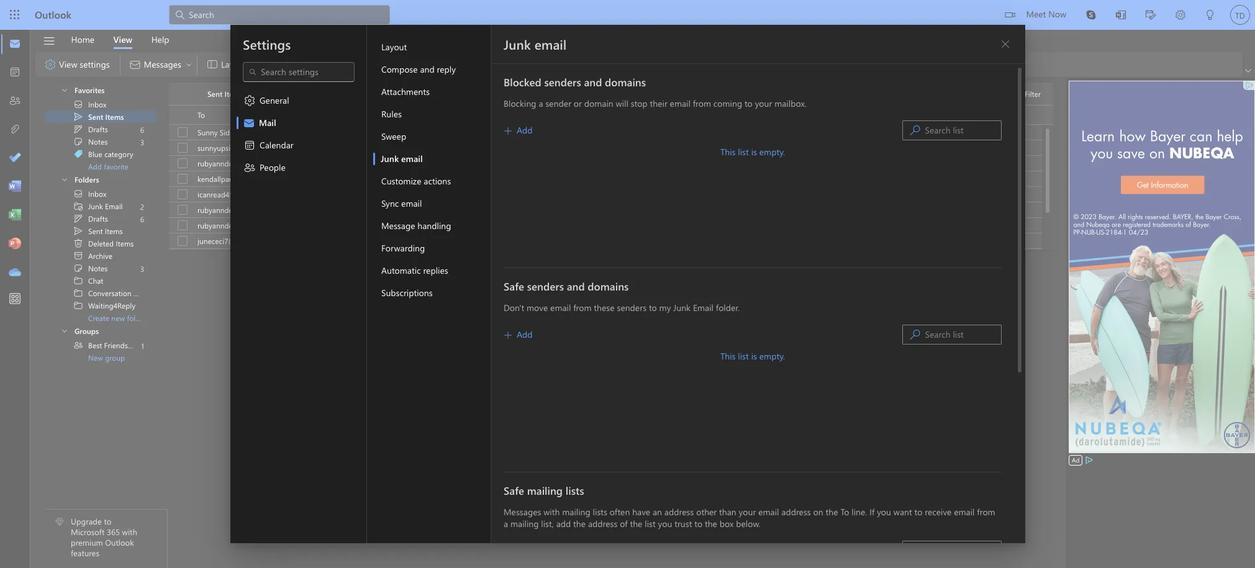 Task type: describe. For each thing, give the bounding box(es) containing it.
customize
[[381, 175, 421, 187]]

tree containing favorites
[[45, 78, 156, 173]]

empty. for blocked senders and domains
[[759, 146, 785, 158]]

re:
[[415, 158, 425, 168]]

tell
[[457, 127, 467, 137]]

code
[[528, 451, 546, 463]]

on
[[813, 506, 823, 518]]

safe senders and domains element
[[503, 302, 1001, 456]]

calendar image
[[9, 66, 21, 79]]

files image
[[9, 124, 21, 136]]

mailbox.
[[774, 97, 806, 109]]

select a message checkbox for my personal art
[[170, 217, 197, 234]]

to do image
[[9, 152, 21, 165]]

items right deleted
[[116, 238, 134, 248]]

move
[[526, 302, 548, 314]]

create new folder
[[88, 313, 146, 323]]

tab list containing home
[[61, 30, 179, 49]]

2 horizontal spatial address
[[781, 506, 811, 518]]

folders tree item
[[45, 172, 156, 188]]

junk email tab panel
[[491, 25, 1025, 568]]

inbox for  inbox  sent items
[[88, 99, 106, 109]]

group
[[105, 353, 125, 363]]

1 horizontal spatial address
[[664, 506, 694, 518]]

upgrade to microsoft 365 with premium outlook features
[[71, 516, 137, 558]]

filter
[[1025, 89, 1041, 99]]

junk up blocked
[[503, 35, 531, 53]]

friends
[[104, 340, 128, 350]]

more apps image
[[9, 293, 21, 306]]

junececi7@gmail.com
[[197, 236, 269, 246]]

items inside sent items 
[[225, 89, 243, 99]]

 inside the  groups  best friends chat 1
[[73, 340, 83, 350]]

 junk email
[[73, 201, 123, 211]]

email inside the safe senders and domains element
[[693, 302, 713, 314]]

waiting4reply
[[88, 301, 135, 311]]

new
[[111, 313, 125, 323]]

camera
[[614, 451, 642, 463]]

list inside messages with mailing lists often have an address other than your email address on the to line. if you want to receive email from a mailing list, add the address of the list you trust to the box below.
[[644, 518, 655, 530]]

1 vertical spatial outlook
[[695, 451, 726, 463]]

your inside the blocked senders and domains 'element'
[[755, 97, 772, 109]]

ad
[[1072, 456, 1080, 465]]

excel image
[[9, 209, 21, 222]]

download
[[655, 451, 693, 463]]

you left the trust
[[658, 518, 672, 530]]

is inside list box
[[513, 220, 518, 230]]

 button for folders
[[50, 172, 73, 186]]

personal
[[427, 220, 455, 230]]

add for blocked
[[516, 124, 532, 136]]

your inside messages with mailing lists often have an address other than your email address on the to line. if you want to receive email from a mailing list, add the address of the list you trust to the box below.
[[738, 506, 756, 518]]

ride
[[815, 174, 828, 184]]

or
[[573, 97, 582, 109]]

from inside the safe senders and domains element
[[573, 302, 591, 314]]

application containing settings
[[0, 0, 1255, 568]]

the left bank!
[[877, 174, 888, 184]]

0 horizontal spatial it.
[[503, 127, 509, 137]]

Select a message checkbox
[[170, 139, 197, 156]]

select a message image for my
[[178, 220, 188, 230]]

chat inside  chat  conversation history  waiting4reply
[[88, 276, 103, 286]]

1
[[141, 341, 144, 351]]

the right often
[[630, 518, 642, 530]]

 button up 1:15 pm
[[880, 106, 1013, 124]]

1 let's from the left
[[441, 174, 456, 184]]

document containing settings
[[0, 0, 1255, 568]]

want inside message list no items selected list box
[[1046, 174, 1061, 184]]

2 let's from the left
[[739, 174, 753, 184]]

folder.
[[716, 302, 739, 314]]

tree item containing 
[[45, 339, 156, 351]]

items inside  inbox  sent items
[[105, 112, 124, 122]]

your left phone
[[567, 451, 585, 463]]

resuscitate
[[558, 174, 593, 184]]

1 horizontal spatial me
[[979, 174, 990, 184]]

search list field for safe senders and domains
[[925, 326, 1001, 343]]

messages with mailing lists often have an address other than your email address on the to line. if you want to receive email from a mailing list, add the address of the list you trust to the box below.
[[503, 506, 995, 530]]

 for favorites
[[61, 86, 68, 94]]

your inside message list no items selected list box
[[489, 189, 503, 199]]

 for 12th tree item
[[73, 263, 83, 273]]

microsoft inside message list no items selected list box
[[505, 189, 537, 199]]

junk inside the safe senders and domains element
[[673, 302, 690, 314]]

domains for safe senders and domains
[[587, 279, 628, 293]]

about for me
[[482, 127, 501, 137]]

new group tree item
[[45, 351, 156, 364]]

thanks,
[[497, 205, 522, 215]]

that
[[506, 158, 519, 168]]

0 horizontal spatial email
[[105, 201, 123, 211]]


[[391, 205, 401, 215]]

1 vertical spatial email...
[[521, 158, 543, 168]]

outlook inside banner
[[35, 8, 71, 21]]

3 select a message image from the top
[[178, 189, 188, 199]]

kendall
[[415, 174, 439, 184]]

message list section
[[169, 79, 1091, 296]]

dialog containing settings
[[0, 0, 1255, 568]]

see
[[485, 143, 496, 153]]

13 tree item from the top
[[45, 274, 156, 287]]

to right camera
[[644, 451, 652, 463]]

test
[[524, 205, 536, 215]]

home
[[71, 33, 94, 45]]

to right the pad
[[868, 174, 875, 184]]

junk email inside junk email button
[[380, 153, 422, 165]]

0 vertical spatial email...
[[512, 143, 535, 153]]

sync
[[381, 197, 399, 209]]

 inbox
[[73, 189, 106, 199]]

 calendar
[[243, 139, 293, 152]]

often
[[609, 506, 630, 518]]

 notes for 12th tree item
[[73, 263, 108, 273]]

you left get at the right
[[932, 174, 945, 184]]

0 horizontal spatial address
[[588, 518, 617, 530]]

with for outlook
[[122, 527, 137, 537]]

customize actions
[[381, 175, 451, 187]]

ruby! sorry about that email...
[[444, 158, 543, 168]]

create new folder tree item
[[45, 312, 156, 324]]

order
[[677, 174, 695, 184]]

 filter
[[1010, 89, 1041, 99]]

help
[[151, 33, 169, 45]]

to left see
[[476, 143, 483, 153]]

blocked senders and domains
[[503, 75, 646, 89]]

the up the means
[[448, 189, 458, 199]]

to inside messages with mailing lists often have an address other than your email address on the to line. if you want to receive email from a mailing list, add the address of the list you trust to the box below.
[[840, 506, 849, 518]]

premium
[[71, 537, 103, 548]]

 button
[[37, 30, 61, 52]]

 for safe senders and domains
[[910, 330, 920, 340]]

8 tree item from the top
[[45, 212, 156, 225]]

add
[[556, 518, 571, 530]]

icanread453@gmail.com
[[197, 189, 279, 199]]

 for 
[[73, 214, 83, 224]]

1:08
[[884, 143, 896, 153]]

trust
[[674, 518, 692, 530]]

items up deleted
[[105, 226, 123, 236]]

0 vertical spatial me
[[469, 127, 480, 137]]

1 select a message image from the top
[[178, 127, 188, 137]]

365
[[107, 527, 120, 537]]

with inside messages with mailing lists often have an address other than your email address on the to line. if you want to receive email from a mailing list, add the address of the list you trust to the box below.
[[543, 506, 559, 518]]

list for safe senders and domains
[[738, 350, 748, 362]]

sent inside sent items 
[[207, 89, 222, 99]]


[[43, 34, 56, 48]]

safe mailing lists element
[[503, 506, 1001, 568]]

view inside  view settings
[[59, 58, 77, 70]]

mailing up "messages"
[[527, 484, 562, 497]]

1:15 pm
[[884, 128, 908, 137]]

ruby
[[478, 205, 495, 215]]

lists inside messages with mailing lists often have an address other than your email address on the to line. if you want to receive email from a mailing list, add the address of the list you trust to the box below.
[[592, 506, 607, 518]]


[[73, 251, 83, 261]]

4 tree item from the top
[[45, 135, 156, 148]]

safe mailing lists
[[503, 484, 584, 497]]

1 select a message checkbox from the top
[[170, 124, 197, 141]]

and up domain
[[584, 75, 602, 89]]

2
[[140, 202, 144, 211]]

compose and reply
[[381, 63, 455, 75]]

no up re: no
[[428, 143, 437, 153]]

select a message checkbox for halloween coming up
[[170, 232, 197, 250]]

12 tree item from the top
[[45, 262, 156, 274]]

2 3 from the top
[[140, 264, 144, 274]]

to right order
[[697, 174, 704, 184]]

2 tree item from the top
[[45, 111, 156, 123]]

a inside 'element'
[[538, 97, 543, 109]]

3 rubyanndersson@gmail.com from the top
[[197, 220, 292, 230]]

 for  view settings
[[44, 58, 57, 71]]

 add for blocked
[[504, 124, 532, 136]]

 inbox  sent items
[[73, 99, 124, 122]]

you right when
[[1031, 174, 1043, 184]]

new group
[[88, 353, 125, 363]]

6 for blue category
[[140, 125, 144, 134]]

1 tree item from the top
[[45, 98, 156, 111]]

coming
[[451, 236, 477, 246]]


[[73, 149, 83, 159]]

mobile
[[728, 451, 755, 463]]

preview
[[486, 220, 511, 230]]

14 tree item from the top
[[45, 287, 157, 299]]

safe for safe senders and domains
[[503, 279, 524, 293]]

leapfrog
[[755, 174, 783, 184]]

the right add
[[573, 518, 585, 530]]

to left meet.
[[1063, 174, 1070, 184]]

select a message checkbox for no
[[170, 201, 197, 219]]

select a message checkbox for re: no
[[170, 155, 197, 172]]

to right the trust
[[694, 518, 702, 530]]

1:15
[[884, 128, 896, 137]]

 for 13th tree item from the bottom of the page
[[73, 137, 83, 147]]

1  from the top
[[73, 276, 83, 286]]

 favorites
[[61, 85, 105, 95]]

outlook link
[[35, 0, 71, 30]]

tree item containing 
[[45, 200, 156, 212]]

meet.
[[1072, 174, 1091, 184]]

0 horizontal spatial lists
[[565, 484, 584, 497]]

message handling
[[381, 220, 451, 232]]

 button for groups
[[50, 324, 73, 338]]

groups tree item
[[45, 324, 156, 339]]

settings heading
[[243, 35, 290, 53]]

conversation
[[88, 288, 131, 298]]


[[243, 117, 255, 129]]

have inside messages with mailing lists often have an address other than your email address on the to line. if you want to receive email from a mailing list, add the address of the list you trust to the box below.
[[632, 506, 650, 518]]

to right need
[[550, 174, 556, 184]]

home button
[[62, 30, 104, 49]]

layout
[[381, 41, 407, 53]]

 for blocked
[[504, 127, 511, 135]]

sent inside  inbox  sent items
[[88, 112, 103, 122]]

layout button
[[373, 36, 490, 58]]

people image
[[9, 95, 21, 107]]

 button
[[995, 34, 1015, 54]]

 heading
[[197, 84, 265, 104]]

learn
[[428, 189, 446, 199]]

this for safe senders and domains
[[720, 350, 735, 362]]

senders for blocked
[[544, 75, 581, 89]]

 for  inbox  sent items
[[73, 99, 83, 109]]

select a message image for halloween
[[178, 236, 188, 246]]

email inside the blocked senders and domains 'element'
[[669, 97, 690, 109]]

the left industry!
[[595, 174, 606, 184]]

we need to resuscitate the industry! innovate in order to inundate. let's leapfrog tech and ride the lily pad to the bank! i think you get it. let me know when you want to meet.
[[518, 174, 1091, 184]]

account
[[539, 189, 565, 199]]

this list is empty. for blocked senders and domains
[[720, 146, 785, 158]]

 inside  sent items  deleted items  archive
[[73, 226, 83, 236]]

the left box
[[704, 518, 717, 530]]

mailing left list, at the left bottom
[[510, 518, 538, 530]]

best
[[88, 340, 102, 350]]

inbox for  inbox
[[88, 189, 106, 199]]

want inside messages with mailing lists often have an address other than your email address on the to line. if you want to receive email from a mailing list, add the address of the list you trust to the box below.
[[893, 506, 912, 518]]

9 tree item from the top
[[45, 225, 156, 237]]

art
[[457, 220, 467, 230]]

safe for safe mailing lists
[[503, 484, 524, 497]]

to inside upgrade to microsoft 365 with premium outlook features
[[104, 516, 111, 527]]



Task type: vqa. For each thing, say whether or not it's contained in the screenshot.
left To
yes



Task type: locate. For each thing, give the bounding box(es) containing it.
drafts down  junk email
[[88, 214, 108, 224]]

15 tree item from the top
[[45, 299, 156, 312]]

0 vertical spatial 
[[73, 276, 83, 286]]

 down don't
[[504, 332, 511, 339]]

1 vertical spatial pm
[[898, 143, 908, 153]]

junk inside button
[[380, 153, 399, 165]]

list down coming at top
[[738, 146, 748, 158]]

0 vertical spatial domains
[[605, 75, 646, 89]]

2  from the top
[[73, 288, 83, 298]]

drafts for sent items
[[88, 214, 108, 224]]

0 horizontal spatial microsoft
[[71, 527, 105, 537]]

2 vertical spatial senders
[[617, 302, 646, 314]]

with right 365
[[122, 527, 137, 537]]

this down folder.
[[720, 350, 735, 362]]

5 tree item from the top
[[45, 148, 156, 160]]

1 horizontal spatial it.
[[960, 174, 965, 184]]

 inside the settings tab list
[[243, 94, 256, 107]]

want left meet.
[[1046, 174, 1061, 184]]

1 vertical spatial  drafts
[[73, 214, 108, 224]]

sent up deleted
[[88, 226, 103, 236]]

tree item down favorites
[[45, 98, 156, 111]]

0 horizontal spatial junk email
[[380, 153, 422, 165]]

0 horizontal spatial to
[[197, 110, 205, 120]]

1 horizontal spatial a
[[503, 518, 508, 530]]

 up 1:15 pm
[[898, 112, 906, 120]]

to
[[744, 97, 752, 109], [476, 143, 483, 153], [550, 174, 556, 184], [697, 174, 704, 184], [868, 174, 875, 184], [1063, 174, 1070, 184], [649, 302, 657, 314], [644, 451, 652, 463], [914, 506, 922, 518], [104, 516, 111, 527], [694, 518, 702, 530]]

 inside message list section
[[898, 112, 906, 120]]

means
[[444, 205, 466, 215]]

rules
[[381, 108, 401, 120]]

junk email button
[[373, 148, 490, 170]]

4 select a message image from the top
[[178, 220, 188, 230]]

left-rail-appbar navigation
[[2, 30, 27, 287]]

 inside the safe senders and domains element
[[504, 332, 511, 339]]

no for no preview is available.
[[474, 220, 484, 230]]

0 vertical spatial microsoft
[[505, 189, 537, 199]]

select a message checkbox for kendall let's have a jam sesh
[[170, 170, 197, 188]]

line.
[[851, 506, 867, 518]]

 inside  favorites
[[61, 86, 68, 94]]

from inside messages with mailing lists often have an address other than your email address on the to line. if you want to receive email from a mailing list, add the address of the list you trust to the box below.
[[977, 506, 995, 518]]

6 for deleted items
[[140, 214, 144, 224]]

add favorite tree item
[[45, 160, 156, 173]]

chat inside the  groups  best friends chat 1
[[130, 340, 145, 350]]

sunnyupside33@gmail.com
[[197, 143, 288, 153]]

sunny
[[197, 127, 218, 137]]

 for 
[[73, 124, 83, 134]]

mailing
[[527, 484, 562, 497], [562, 506, 590, 518], [510, 518, 538, 530]]

 add up 'this'
[[504, 124, 532, 136]]

microsoft up features
[[71, 527, 105, 537]]

10 tree item from the top
[[45, 237, 156, 250]]

0 vertical spatial lists
[[565, 484, 584, 497]]

1 vertical spatial 
[[73, 263, 83, 273]]

document
[[0, 0, 1255, 568]]

1 vertical spatial 
[[73, 288, 83, 298]]

safe senders and domains
[[503, 279, 628, 293]]

address
[[664, 506, 694, 518], [781, 506, 811, 518], [588, 518, 617, 530]]

select a message image left 'sunnyupside33@gmail.com'
[[178, 143, 188, 153]]

to left receive
[[914, 506, 922, 518]]

2 notes from the top
[[88, 263, 108, 273]]

16 tree item from the top
[[45, 339, 156, 351]]

up
[[479, 236, 489, 246]]

sent inside  sent items  deleted items  archive
[[88, 226, 103, 236]]

1:08 pm
[[884, 143, 908, 153]]

safe up "messages"
[[503, 484, 524, 497]]

address left "on" on the right of page
[[781, 506, 811, 518]]

2 safe from the top
[[503, 484, 524, 497]]

1 3 from the top
[[140, 137, 144, 147]]

2 vertical spatial select a message image
[[178, 205, 188, 215]]

1 vertical spatial with
[[543, 506, 559, 518]]

1 safe from the top
[[503, 279, 524, 293]]

tree item up the waiting4reply
[[45, 287, 157, 299]]

list down folder.
[[738, 350, 748, 362]]

 inside  inbox  sent items
[[73, 112, 83, 122]]

1 horizontal spatial outlook
[[105, 537, 134, 548]]

1 select a message image from the top
[[178, 143, 188, 153]]

is for blocked senders and domains
[[751, 146, 757, 158]]

2  from the top
[[73, 226, 83, 236]]

application
[[0, 0, 1255, 568]]

tree item down  junk email
[[45, 212, 156, 225]]

 up  on the left
[[73, 124, 83, 134]]

chat right friends
[[130, 340, 145, 350]]

1  from the top
[[504, 127, 511, 135]]

you
[[445, 143, 457, 153]]

1  from the top
[[73, 124, 83, 134]]

list inside the safe senders and domains element
[[738, 350, 748, 362]]

fw: for fw: no
[[415, 143, 425, 153]]

5 select a message image from the top
[[178, 236, 188, 246]]

0 horizontal spatial outlook
[[35, 8, 71, 21]]

1 vertical spatial fw:
[[415, 189, 425, 199]]

 up  on the left
[[73, 137, 83, 147]]

word image
[[9, 181, 21, 193]]

1 vertical spatial this list is empty.
[[720, 350, 785, 362]]

you have to see this email...
[[445, 143, 535, 153]]

inbox inside tree item
[[88, 189, 106, 199]]

notes for 13th tree item from the bottom of the page
[[88, 137, 108, 147]]

1  from the top
[[910, 125, 920, 135]]

0 vertical spatial with
[[549, 451, 565, 463]]

tree item up  junk email
[[45, 188, 156, 200]]

notes up the blue
[[88, 137, 108, 147]]

2 vertical spatial rubyanndersson@gmail.com
[[197, 220, 292, 230]]

 button inside groups tree item
[[50, 324, 73, 338]]

if
[[869, 506, 874, 518]]

senders right these
[[617, 302, 646, 314]]

tree
[[45, 78, 156, 173], [45, 188, 157, 324]]

address right add
[[588, 518, 617, 530]]

1  drafts from the top
[[73, 124, 108, 134]]

this list is empty. inside the safe senders and domains element
[[720, 350, 785, 362]]

 inside the settings tab list
[[243, 161, 256, 174]]

compose and reply button
[[373, 58, 490, 81]]

1 fw: from the top
[[415, 143, 425, 153]]

lily
[[843, 174, 852, 184]]

 inside the safe senders and domains element
[[910, 330, 920, 340]]

and up the don't move email from these senders to my junk email folder.
[[566, 279, 584, 293]]

select a message image
[[178, 143, 188, 153], [178, 174, 188, 184], [178, 205, 188, 215]]

rubyanndersson@gmail.com for 
[[197, 158, 292, 168]]

the left lily
[[830, 174, 841, 184]]

2  from the top
[[73, 189, 83, 199]]

0 horizontal spatial me
[[469, 127, 480, 137]]

1  from the top
[[73, 112, 83, 122]]

2  drafts from the top
[[73, 214, 108, 224]]

no right the re:
[[427, 158, 437, 168]]

empty. inside the blocked senders and domains 'element'
[[759, 146, 785, 158]]

tree item down archive
[[45, 262, 156, 274]]

rubyanndersson@gmail.com
[[197, 158, 292, 168], [197, 205, 292, 215], [197, 220, 292, 230]]

tab list
[[61, 30, 179, 49]]

0 vertical spatial 
[[73, 124, 83, 134]]

a inside list box
[[475, 174, 479, 184]]

view inside view button
[[113, 33, 132, 45]]

1 vertical spatial to
[[840, 506, 849, 518]]


[[73, 201, 83, 211]]

to inside the blocked senders and domains 'element'
[[744, 97, 752, 109]]

1 rubyanndersson@gmail.com from the top
[[197, 158, 292, 168]]

add for safe
[[516, 329, 532, 340]]

domains
[[605, 75, 646, 89], [587, 279, 628, 293]]

search list field inside safe mailing lists element
[[925, 542, 1001, 560]]

1 inbox from the top
[[88, 99, 106, 109]]

2 this list is empty. from the top
[[720, 350, 785, 362]]

2 horizontal spatial from
[[977, 506, 995, 518]]

1 vertical spatial a
[[475, 174, 479, 184]]

1 horizontal spatial lists
[[592, 506, 607, 518]]

0 vertical spatial add
[[516, 124, 532, 136]]

the right "on" on the right of page
[[825, 506, 838, 518]]

add inside tree item
[[88, 161, 102, 171]]

3 select a message image from the top
[[178, 205, 188, 215]]

fw: up the re:
[[415, 143, 425, 153]]

 inside the  groups  best friends chat 1
[[61, 327, 68, 335]]

from right receive
[[977, 506, 995, 518]]

favorite
[[104, 161, 129, 171]]

1 vertical spatial 
[[73, 340, 83, 350]]

notes for 12th tree item
[[88, 263, 108, 273]]

fw: no
[[415, 143, 437, 153]]

 add inside the blocked senders and domains 'element'
[[504, 124, 532, 136]]

set your advertising preferences image
[[1084, 455, 1094, 465]]

search list field inside the safe senders and domains element
[[925, 326, 1001, 343]]

from inside the blocked senders and domains 'element'
[[693, 97, 711, 109]]

search list field inside the blocked senders and domains 'element'
[[925, 122, 1001, 139]]

5 select a message checkbox from the top
[[170, 201, 197, 219]]

tree item down ' inbox' at the left top of the page
[[45, 200, 156, 212]]

tree item up conversation
[[45, 274, 156, 287]]

items left the  button
[[225, 89, 243, 99]]

2 horizontal spatial a
[[538, 97, 543, 109]]

 for safe
[[504, 332, 511, 339]]

tree item up create
[[45, 299, 156, 312]]

below.
[[736, 518, 760, 530]]

0 vertical spatial sent
[[207, 89, 222, 99]]

2  add from the top
[[504, 329, 532, 340]]

outlook up  button at the top left of the page
[[35, 8, 71, 21]]

0 vertical spatial have
[[459, 143, 474, 153]]

junk
[[503, 35, 531, 53], [380, 153, 399, 165], [88, 201, 103, 211], [673, 302, 690, 314]]

1 vertical spatial  notes
[[73, 263, 108, 273]]

tree item
[[45, 98, 156, 111], [45, 111, 156, 123], [45, 123, 156, 135], [45, 135, 156, 148], [45, 148, 156, 160], [45, 188, 156, 200], [45, 200, 156, 212], [45, 212, 156, 225], [45, 225, 156, 237], [45, 237, 156, 250], [45, 250, 156, 262], [45, 262, 156, 274], [45, 274, 156, 287], [45, 287, 157, 299], [45, 299, 156, 312], [45, 339, 156, 351]]

1  add from the top
[[504, 124, 532, 136]]

1 tree from the top
[[45, 78, 156, 173]]

1 vertical spatial microsoft
[[71, 527, 105, 537]]

with for phone
[[549, 451, 565, 463]]

category
[[104, 149, 133, 159]]

forwarding button
[[373, 237, 490, 260]]

 left the groups
[[61, 327, 68, 335]]

no for no means no ruby thanks, test
[[432, 205, 442, 215]]

2 vertical spatial from
[[977, 506, 995, 518]]

1 notes from the top
[[88, 137, 108, 147]]

 left folders
[[61, 176, 68, 183]]

0 vertical spatial from
[[693, 97, 711, 109]]

2 vertical spatial 
[[73, 301, 83, 311]]

0 horizontal spatial view
[[59, 58, 77, 70]]

it. up 'this'
[[503, 127, 509, 137]]

0 vertical spatial 
[[243, 161, 256, 174]]

junk email inside junk email tab panel
[[503, 35, 566, 53]]

4 select a message checkbox from the top
[[170, 186, 197, 203]]

to
[[197, 110, 205, 120], [840, 506, 849, 518]]

and inside button
[[420, 63, 434, 75]]

this inside the safe senders and domains element
[[720, 350, 735, 362]]

2 vertical spatial have
[[632, 506, 650, 518]]

replies
[[423, 265, 448, 276]]

history
[[133, 288, 157, 298]]

junk right 'my'
[[673, 302, 690, 314]]

1 vertical spatial safe
[[503, 484, 524, 497]]

0 vertical spatial drafts
[[88, 124, 108, 134]]

folders
[[75, 174, 99, 184]]

premium features image
[[55, 518, 64, 527]]

it.
[[503, 127, 509, 137], [960, 174, 965, 184]]

2  notes from the top
[[73, 263, 108, 273]]

groups
[[75, 326, 99, 336]]

new
[[88, 353, 103, 363]]

lists left often
[[592, 506, 607, 518]]

is for safe senders and domains
[[751, 350, 757, 362]]

my
[[415, 220, 425, 230]]

1  notes from the top
[[73, 137, 108, 147]]

1 vertical spatial 
[[73, 189, 83, 199]]

1  from the top
[[73, 99, 83, 109]]

2 select a message image from the top
[[178, 174, 188, 184]]


[[73, 238, 83, 248]]

notes
[[88, 137, 108, 147], [88, 263, 108, 273]]

pm for sunnyupside33@gmail.com
[[898, 143, 908, 153]]

to right coming at top
[[744, 97, 752, 109]]

sorry
[[465, 158, 482, 168]]

2 vertical spatial a
[[503, 518, 508, 530]]

2 rubyanndersson@gmail.com from the top
[[197, 205, 292, 215]]

calendar
[[259, 139, 293, 151]]

rubyanndersson@gmail.com for 
[[197, 205, 292, 215]]

of right perks on the left top of the page
[[480, 189, 487, 199]]

1 horizontal spatial chat
[[130, 340, 145, 350]]

senders for safe
[[527, 279, 564, 293]]

0 vertical spatial is
[[751, 146, 757, 158]]

2 inbox from the top
[[88, 189, 106, 199]]

add down the blue
[[88, 161, 102, 171]]

let's left leapfrog
[[739, 174, 753, 184]]

meet
[[1026, 8, 1046, 20]]

1 horizontal spatial junk email
[[503, 35, 566, 53]]

email down ' inbox' at the left top of the page
[[105, 201, 123, 211]]

 inside  inbox  sent items
[[73, 99, 83, 109]]

2 vertical spatial add
[[516, 329, 532, 340]]

2  from the top
[[504, 332, 511, 339]]

2 vertical spatial list
[[644, 518, 655, 530]]

 drafts down  inbox  sent items
[[73, 124, 108, 134]]

 inside the blocked senders and domains 'element'
[[504, 127, 511, 135]]

tell me about it.
[[457, 127, 509, 137]]

of inside messages with mailing lists often have an address other than your email address on the to line. if you want to receive email from a mailing list, add the address of the list you trust to the box below.
[[620, 518, 627, 530]]

2  from the top
[[910, 330, 920, 340]]

email inside the safe senders and domains element
[[550, 302, 571, 314]]

a left jam
[[475, 174, 479, 184]]

junk down ' inbox' at the left top of the page
[[88, 201, 103, 211]]

0 horizontal spatial 
[[44, 58, 57, 71]]

1 vertical spatial empty.
[[759, 350, 785, 362]]

chat up conversation
[[88, 276, 103, 286]]

 notes for 13th tree item from the bottom of the page
[[73, 137, 108, 147]]

1 search list field from the top
[[925, 122, 1001, 139]]

0 vertical spatial  drafts
[[73, 124, 108, 134]]

fw: for fw: learn the perks of your microsoft account
[[415, 189, 425, 199]]

the
[[595, 174, 606, 184], [830, 174, 841, 184], [877, 174, 888, 184], [448, 189, 458, 199], [499, 451, 511, 463], [825, 506, 838, 518], [573, 518, 585, 530], [630, 518, 642, 530], [704, 518, 717, 530]]

1 horizontal spatial from
[[693, 97, 711, 109]]

no
[[428, 143, 437, 153], [427, 158, 437, 168], [415, 205, 425, 215], [432, 205, 442, 215], [474, 220, 484, 230]]

2 select a message image from the top
[[178, 158, 188, 168]]

0 vertical spatial list
[[738, 146, 748, 158]]

favorites tree item
[[45, 83, 156, 98]]

blocked senders and domains element
[[503, 97, 1001, 252]]

know
[[992, 174, 1010, 184]]

select a message image inside checkbox
[[178, 143, 188, 153]]

0 vertical spatial pm
[[898, 128, 908, 137]]

1 vertical spatial want
[[893, 506, 912, 518]]

select a message image for kendallparks02@gmail.com
[[178, 174, 188, 184]]

from
[[693, 97, 711, 109], [573, 302, 591, 314], [977, 506, 995, 518]]

from left these
[[573, 302, 591, 314]]

Search list field
[[925, 122, 1001, 139], [925, 326, 1001, 343], [925, 542, 1001, 560]]

1 pm from the top
[[898, 128, 908, 137]]

drafts
[[88, 124, 108, 134], [88, 214, 108, 224]]

junk email heading
[[503, 35, 566, 53]]

mail image
[[9, 38, 21, 50]]

search list field for blocked senders and domains
[[925, 122, 1001, 139]]


[[73, 276, 83, 286], [73, 288, 83, 298], [73, 301, 83, 311]]

select a message image down select a message checkbox
[[178, 174, 188, 184]]

 inside  view settings
[[44, 58, 57, 71]]

 drafts for sent items
[[73, 214, 108, 224]]

1 vertical spatial  add
[[504, 329, 532, 340]]

sent up sunny side at the left top
[[207, 89, 222, 99]]

about up see
[[482, 127, 501, 137]]

 left "best"
[[73, 340, 83, 350]]

3 select a message checkbox from the top
[[170, 170, 197, 188]]

pm for sunny side
[[898, 128, 908, 137]]

available.
[[521, 220, 551, 230]]

of inside message list no items selected list box
[[480, 189, 487, 199]]

 inside  folders
[[61, 176, 68, 183]]

rubyanndersson@gmail.com down icanread453@gmail.com
[[197, 205, 292, 215]]

0 vertical spatial senders
[[544, 75, 581, 89]]

email... up need
[[521, 158, 543, 168]]

1 vertical spatial have
[[458, 174, 473, 184]]

Search settings search field
[[257, 66, 341, 78]]

6 select a message checkbox from the top
[[170, 217, 197, 234]]

select a message image for re:
[[178, 158, 188, 168]]

3 tree item from the top
[[45, 123, 156, 135]]

want
[[1046, 174, 1061, 184], [893, 506, 912, 518]]

2 select a message checkbox from the top
[[170, 155, 197, 172]]

sesh
[[496, 174, 511, 184]]

0 horizontal spatial of
[[480, 189, 487, 199]]

2 this from the top
[[720, 350, 735, 362]]

1 vertical spatial inbox
[[88, 189, 106, 199]]

about for sorry
[[484, 158, 504, 168]]

forwarding
[[381, 242, 425, 254]]

is inside the blocked senders and domains 'element'
[[751, 146, 757, 158]]

message list no items selected list box
[[169, 123, 1091, 296]]

drafts for notes
[[88, 124, 108, 134]]

help button
[[142, 30, 179, 49]]

no for no
[[415, 205, 425, 215]]

1 vertical spatial list
[[738, 350, 748, 362]]

tree item up the  blue category
[[45, 135, 156, 148]]

with inside upgrade to microsoft 365 with premium outlook features
[[122, 527, 137, 537]]

2 fw: from the top
[[415, 189, 425, 199]]

0 horizontal spatial chat
[[88, 276, 103, 286]]

0 vertical spatial empty.
[[759, 146, 785, 158]]

3 search list field from the top
[[925, 542, 1001, 560]]

sync email
[[381, 197, 422, 209]]

with down 'safe mailing lists'
[[543, 506, 559, 518]]

11 tree item from the top
[[45, 250, 156, 262]]

 for  inbox
[[73, 189, 83, 199]]

to inside button
[[197, 110, 205, 120]]

0 vertical spatial email
[[105, 201, 123, 211]]

let's
[[441, 174, 456, 184], [739, 174, 753, 184]]

select a message image for sunnyupside33@gmail.com
[[178, 143, 188, 153]]


[[391, 158, 401, 168]]

0 vertical spatial 
[[73, 112, 83, 122]]

 inside the blocked senders and domains 'element'
[[910, 125, 920, 135]]

1 horizontal spatial to
[[840, 506, 849, 518]]

inbox inside  inbox  sent items
[[88, 99, 106, 109]]

1 vertical spatial 
[[504, 332, 511, 339]]

1  from the top
[[73, 137, 83, 147]]

tree item down deleted
[[45, 250, 156, 262]]

1 drafts from the top
[[88, 124, 108, 134]]

empty. for safe senders and domains
[[759, 350, 785, 362]]

this up inundate.
[[720, 146, 735, 158]]

0 vertical spatial safe
[[503, 279, 524, 293]]

list inside the blocked senders and domains 'element'
[[738, 146, 748, 158]]

1 vertical spatial drafts
[[88, 214, 108, 224]]

and left ride
[[801, 174, 813, 184]]

2 empty. from the top
[[759, 350, 785, 362]]

2 pm from the top
[[898, 143, 908, 153]]

inbox down favorites tree item
[[88, 99, 106, 109]]

this list is empty.
[[720, 146, 785, 158], [720, 350, 785, 362]]

 drafts for notes
[[73, 124, 108, 134]]

 button inside folders tree item
[[50, 172, 73, 186]]

to inside the safe senders and domains element
[[649, 302, 657, 314]]

list right often
[[644, 518, 655, 530]]

2  from the top
[[73, 214, 83, 224]]

1 vertical spatial junk email
[[380, 153, 422, 165]]

1 vertical spatial is
[[513, 220, 518, 230]]

2  from the top
[[73, 263, 83, 273]]

0 vertical spatial 
[[910, 125, 920, 135]]

0 vertical spatial about
[[482, 127, 501, 137]]

1 vertical spatial chat
[[130, 340, 145, 350]]

list for blocked senders and domains
[[738, 146, 748, 158]]

 for blocked senders and domains
[[910, 125, 920, 135]]

an
[[652, 506, 662, 518]]

 button for favorites
[[50, 83, 73, 97]]

0 vertical spatial tree
[[45, 78, 156, 173]]

0 vertical spatial  notes
[[73, 137, 108, 147]]

2 drafts from the top
[[88, 214, 108, 224]]

search list field for safe mailing lists
[[925, 542, 1001, 560]]

3  from the top
[[73, 301, 83, 311]]

subscriptions
[[381, 287, 432, 299]]

message handling button
[[373, 215, 490, 237]]

people
[[259, 161, 285, 173]]


[[73, 124, 83, 134], [73, 214, 83, 224]]

1 vertical spatial notes
[[88, 263, 108, 273]]

is inside the safe senders and domains element
[[751, 350, 757, 362]]

mailing right list, at the left bottom
[[562, 506, 590, 518]]

outlook banner
[[0, 0, 1255, 30]]

1 vertical spatial select a message image
[[178, 174, 188, 184]]

0 vertical spatial fw:
[[415, 143, 425, 153]]

this list is empty. for safe senders and domains
[[720, 350, 785, 362]]

 up 
[[73, 226, 83, 236]]

favorites
[[75, 85, 105, 95]]

sweep button
[[373, 125, 490, 148]]

1 vertical spatial it.
[[960, 174, 965, 184]]

 button
[[245, 84, 265, 104]]

1 horizontal spatial email
[[693, 302, 713, 314]]

create
[[88, 313, 109, 323]]

 add for safe
[[504, 329, 532, 340]]

7 tree item from the top
[[45, 200, 156, 212]]

junk inside tree
[[88, 201, 103, 211]]

empty. inside the safe senders and domains element
[[759, 350, 785, 362]]

1 vertical spatial 
[[73, 226, 83, 236]]

dialog
[[0, 0, 1255, 568]]

outlook right the premium at the left bottom of the page
[[105, 537, 134, 548]]

safe
[[503, 279, 524, 293], [503, 484, 524, 497]]

senders inside the safe senders and domains element
[[617, 302, 646, 314]]

you right the if
[[877, 506, 891, 518]]

a left list, at the left bottom
[[503, 518, 508, 530]]

have right you
[[459, 143, 474, 153]]

rules button
[[373, 103, 490, 125]]

outlook inside upgrade to microsoft 365 with premium outlook features
[[105, 537, 134, 548]]

tree item up deleted
[[45, 225, 156, 237]]

customize actions button
[[373, 170, 490, 193]]

tree item containing 
[[45, 148, 156, 160]]

this list is empty. up leapfrog
[[720, 146, 785, 158]]

1 horizontal spatial 
[[243, 161, 256, 174]]

add inside the blocked senders and domains 'element'
[[516, 124, 532, 136]]

2 tree from the top
[[45, 188, 157, 324]]

onedrive image
[[9, 266, 21, 279]]

 for groups
[[61, 327, 68, 335]]

drafts down  inbox  sent items
[[88, 124, 108, 134]]

1 this list is empty. from the top
[[720, 146, 785, 158]]

0 vertical spatial this list is empty.
[[720, 146, 785, 158]]

inbox up  junk email
[[88, 189, 106, 199]]

no
[[468, 205, 476, 215]]

no down learn
[[432, 205, 442, 215]]

tree containing 
[[45, 188, 157, 324]]

from left coming at top
[[693, 97, 711, 109]]

 drafts
[[73, 124, 108, 134], [73, 214, 108, 224]]

1 vertical spatial this
[[720, 350, 735, 362]]

powerpoint image
[[9, 238, 21, 250]]

this list is empty. inside the blocked senders and domains 'element'
[[720, 146, 785, 158]]

 for 
[[243, 94, 256, 107]]

2 6 from the top
[[140, 214, 144, 224]]

the left 'qr'
[[499, 451, 511, 463]]

0 horizontal spatial let's
[[441, 174, 456, 184]]

 add inside the safe senders and domains element
[[504, 329, 532, 340]]

about down see
[[484, 158, 504, 168]]

 up create new folder tree item
[[73, 301, 83, 311]]

senders up move
[[527, 279, 564, 293]]

1 6 from the top
[[140, 125, 144, 134]]

of left an
[[620, 518, 627, 530]]

microsoft inside upgrade to microsoft 365 with premium outlook features
[[71, 527, 105, 537]]

1 vertical spatial rubyanndersson@gmail.com
[[197, 205, 292, 215]]

2 vertical spatial with
[[122, 527, 137, 537]]

a inside messages with mailing lists often have an address other than your email address on the to line. if you want to receive email from a mailing list, add the address of the list you trust to the box below.
[[503, 518, 508, 530]]

this for blocked senders and domains
[[720, 146, 735, 158]]

items
[[225, 89, 243, 99], [105, 112, 124, 122], [105, 226, 123, 236], [116, 238, 134, 248]]

items down favorites tree item
[[105, 112, 124, 122]]

add down don't
[[516, 329, 532, 340]]

1 empty. from the top
[[759, 146, 785, 158]]

tree item containing 
[[45, 237, 156, 250]]

perks
[[460, 189, 478, 199]]

0 vertical spatial this
[[720, 146, 735, 158]]

select a message image for rubyanndersson@gmail.com
[[178, 205, 188, 215]]

domains up will
[[605, 75, 646, 89]]

notes down archive
[[88, 263, 108, 273]]

and inside message list no items selected list box
[[801, 174, 813, 184]]

this inside the blocked senders and domains 'element'
[[720, 146, 735, 158]]

tree item containing 
[[45, 250, 156, 262]]

handling
[[417, 220, 451, 232]]

2 search list field from the top
[[925, 326, 1001, 343]]

to up 'sunny' at the top
[[197, 110, 205, 120]]


[[73, 137, 83, 147], [73, 263, 83, 273]]

1 this from the top
[[720, 146, 735, 158]]

1 vertical spatial email
[[693, 302, 713, 314]]

mail
[[259, 117, 276, 129]]

Select a message checkbox
[[170, 124, 197, 141], [170, 155, 197, 172], [170, 170, 197, 188], [170, 186, 197, 203], [170, 201, 197, 219], [170, 217, 197, 234], [170, 232, 197, 250]]

kendallparks02@gmail.com
[[197, 174, 288, 184]]

7 select a message checkbox from the top
[[170, 232, 197, 250]]

add inside the safe senders and domains element
[[516, 329, 532, 340]]

domains for blocked senders and domains
[[605, 75, 646, 89]]

layout group
[[200, 52, 322, 75]]

settings tab list
[[230, 25, 367, 543]]

 button inside favorites tree item
[[50, 83, 73, 97]]

a left sender
[[538, 97, 543, 109]]

 folders
[[61, 174, 99, 184]]

1 vertical spatial 
[[910, 330, 920, 340]]

6 tree item from the top
[[45, 188, 156, 200]]

select a message image
[[178, 127, 188, 137], [178, 158, 188, 168], [178, 189, 188, 199], [178, 220, 188, 230], [178, 236, 188, 246]]

 down 'sunnyupside33@gmail.com'
[[243, 161, 256, 174]]

 down  favorites
[[73, 99, 83, 109]]

0 horizontal spatial from
[[573, 302, 591, 314]]

 for folders
[[61, 176, 68, 183]]

and
[[420, 63, 434, 75], [584, 75, 602, 89], [801, 174, 813, 184], [566, 279, 584, 293]]

1 vertical spatial 3
[[140, 264, 144, 274]]

features
[[71, 548, 99, 558]]

we
[[518, 174, 529, 184]]

of
[[480, 189, 487, 199], [620, 518, 627, 530]]



